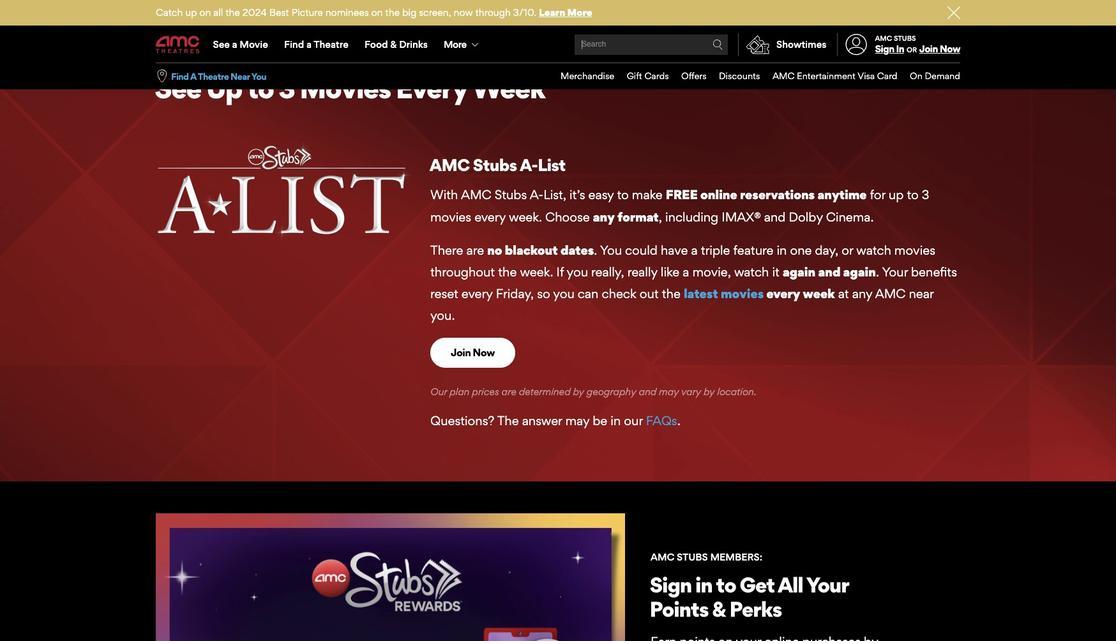 Task type: describe. For each thing, give the bounding box(es) containing it.
can
[[578, 286, 599, 301]]

2 on from the left
[[371, 6, 383, 19]]

feature
[[733, 242, 774, 258]]

amc for amc entertainment visa card
[[773, 70, 795, 81]]

up
[[206, 71, 242, 106]]

theatre for a
[[198, 71, 229, 82]]

sign inside the amc stubs sign in or join now
[[875, 43, 894, 55]]

food
[[365, 38, 388, 50]]

points
[[650, 596, 708, 622]]

more button
[[436, 27, 489, 63]]

any inside at any amc near you.
[[852, 286, 872, 301]]

food & drinks
[[365, 38, 428, 50]]

insider
[[448, 6, 500, 22]]

a right have
[[691, 242, 698, 258]]

2024
[[242, 6, 267, 19]]

now
[[454, 6, 473, 19]]

dates
[[561, 242, 594, 258]]

1 horizontal spatial .
[[677, 413, 680, 428]]

1 on from the left
[[199, 6, 211, 19]]

more inside button
[[444, 38, 466, 50]]

including
[[665, 209, 718, 224]]

1 by from the left
[[573, 386, 584, 398]]

really,
[[591, 264, 624, 280]]

learn
[[539, 6, 565, 19]]

join now
[[451, 346, 495, 359]]

members:
[[710, 551, 762, 563]]

discounts link
[[707, 63, 760, 89]]

screen,
[[419, 6, 451, 19]]

merchandise
[[561, 70, 614, 81]]

reservations
[[740, 187, 815, 203]]

1 horizontal spatial watch
[[856, 242, 891, 258]]

every inside the . your benefits reset every friday, so you can check out the
[[462, 286, 493, 301]]

offers link
[[669, 63, 707, 89]]

near
[[231, 71, 250, 82]]

prices
[[472, 386, 499, 398]]

easy
[[588, 187, 614, 203]]

nominees
[[325, 6, 369, 19]]

latest movies link
[[684, 286, 764, 301]]

& inside menu
[[390, 38, 397, 50]]

triple
[[701, 242, 730, 258]]

all
[[213, 6, 223, 19]]

a★list link
[[725, 0, 893, 34]]

find a theatre link
[[276, 27, 357, 63]]

all
[[276, 15, 299, 31]]

in
[[896, 43, 904, 55]]

free
[[666, 187, 698, 203]]

perks
[[730, 596, 782, 622]]

catch
[[156, 6, 183, 19]]

list
[[538, 155, 566, 175]]

the left big
[[385, 6, 400, 19]]

0 vertical spatial a-
[[520, 155, 538, 175]]

amc stubs sign in or join now
[[875, 34, 960, 55]]

our
[[430, 386, 447, 398]]

all
[[778, 572, 803, 598]]

3 for up
[[922, 187, 929, 203]]

near
[[909, 286, 934, 301]]

through
[[475, 6, 511, 19]]

see for see up to 3 movies every week
[[155, 71, 201, 106]]

faqs
[[646, 413, 677, 428]]

so
[[537, 286, 550, 301]]

imax®
[[722, 209, 761, 224]]

sign in or join amc stubs element
[[837, 27, 960, 63]]

online
[[700, 187, 737, 203]]

2 vertical spatial stubs
[[495, 187, 527, 203]]

list,
[[543, 187, 566, 203]]

week
[[803, 286, 835, 301]]

see for see a movie
[[213, 38, 230, 50]]

movies inside . you could have a triple feature in one day, or watch movies throughout the week. if you really, really like a movie, watch it
[[894, 242, 935, 258]]

questions? the answer may be in our faqs .
[[430, 413, 680, 428]]

stubs
[[677, 551, 708, 563]]

you inside the . your benefits reset every friday, so you can check out the
[[553, 286, 575, 301]]

1 vertical spatial join
[[451, 346, 471, 359]]

drinks
[[399, 38, 428, 50]]

up for catch
[[185, 6, 197, 19]]

1 vertical spatial in
[[611, 413, 621, 428]]

the inside . you could have a triple feature in one day, or watch movies throughout the week. if you really, really like a movie, watch it
[[498, 264, 517, 280]]

dolby
[[789, 209, 823, 224]]

see up to 3 movies every week
[[155, 71, 545, 106]]

insider link
[[391, 0, 558, 34]]

compare
[[274, 0, 339, 16]]

,
[[659, 209, 662, 224]]

movie
[[240, 38, 268, 50]]

. you could have a triple feature in one day, or watch movies throughout the week. if you really, really like a movie, watch it
[[430, 242, 935, 280]]

format
[[617, 209, 659, 224]]

the
[[497, 413, 519, 428]]

1 horizontal spatial and
[[764, 209, 786, 224]]

join now button
[[919, 43, 960, 55]]

0 vertical spatial are
[[466, 242, 484, 258]]

compare all tiers
[[274, 0, 339, 31]]

2 vertical spatial and
[[639, 386, 656, 398]]

1 vertical spatial watch
[[734, 264, 769, 280]]

out
[[640, 286, 659, 301]]

a left movie
[[232, 38, 237, 50]]

big
[[402, 6, 417, 19]]

questions?
[[430, 413, 494, 428]]

plan
[[450, 386, 470, 398]]

gift cards
[[627, 70, 669, 81]]

no
[[487, 242, 502, 258]]

menu containing merchandise
[[548, 63, 960, 89]]

it
[[772, 264, 780, 280]]

on
[[910, 70, 923, 81]]

1 horizontal spatial more
[[567, 6, 592, 19]]

movies inside for up to 3 movies every week. choose
[[430, 209, 471, 224]]

find a theatre
[[284, 38, 348, 50]]

there are no blackout dates
[[430, 242, 594, 258]]

3 for up
[[278, 71, 295, 106]]

there
[[430, 242, 463, 258]]

to for every
[[247, 71, 273, 106]]

you inside . you could have a triple feature in one day, or watch movies throughout the week. if you really, really like a movie, watch it
[[600, 242, 622, 258]]



Task type: vqa. For each thing, say whether or not it's contained in the screenshot.
nominees
yes



Task type: locate. For each thing, give the bounding box(es) containing it.
scan awareness image
[[156, 513, 625, 641]]

to right for
[[907, 187, 919, 203]]

amc inside the amc stubs sign in or join now
[[875, 34, 892, 43]]

1 vertical spatial your
[[806, 572, 849, 598]]

more
[[567, 6, 592, 19], [444, 38, 466, 50]]

1 vertical spatial theatre
[[198, 71, 229, 82]]

to inside for up to 3 movies every week. choose
[[907, 187, 919, 203]]

amc left near
[[875, 286, 906, 301]]

amc logo image
[[156, 36, 200, 53], [156, 36, 200, 53]]

find inside find a theatre near you button
[[171, 71, 189, 82]]

2 horizontal spatial .
[[876, 264, 879, 280]]

0 horizontal spatial 3
[[278, 71, 295, 106]]

join
[[919, 43, 938, 55], [451, 346, 471, 359]]

1 horizontal spatial sign
[[875, 43, 894, 55]]

amc stubs members:
[[651, 551, 762, 563]]

cinema.
[[826, 209, 874, 224]]

. inside . you could have a triple feature in one day, or watch movies throughout the week. if you really, really like a movie, watch it
[[594, 242, 597, 258]]

theatre for a
[[314, 38, 348, 50]]

find a theatre near you button
[[171, 70, 266, 82]]

every up the no
[[474, 209, 506, 224]]

see up find a theatre near you
[[213, 38, 230, 50]]

search the AMC website text field
[[580, 40, 713, 49]]

1 vertical spatial &
[[712, 596, 726, 622]]

showtimes link
[[738, 33, 827, 56]]

movies up benefits
[[894, 242, 935, 258]]

0 horizontal spatial you
[[251, 71, 266, 82]]

location.
[[717, 386, 757, 398]]

theatre inside button
[[198, 71, 229, 82]]

you inside . you could have a triple feature in one day, or watch movies throughout the week. if you really, really like a movie, watch it
[[567, 264, 588, 280]]

amc stubs a-list
[[430, 155, 566, 175]]

0 horizontal spatial movies
[[430, 209, 471, 224]]

you up really,
[[600, 242, 622, 258]]

0 vertical spatial now
[[940, 43, 960, 55]]

3 inside for up to 3 movies every week. choose
[[922, 187, 929, 203]]

amc inside at any amc near you.
[[875, 286, 906, 301]]

week. inside . you could have a triple feature in one day, or watch movies throughout the week. if you really, really like a movie, watch it
[[520, 264, 553, 280]]

watch down cinema.
[[856, 242, 891, 258]]

the down like on the top right of page
[[662, 286, 681, 301]]

amc for amc stubs members:
[[651, 551, 675, 563]]

by right 'vary'
[[704, 386, 715, 398]]

like
[[661, 264, 679, 280]]

1 vertical spatial find
[[171, 71, 189, 82]]

up for for
[[889, 187, 904, 203]]

1 vertical spatial or
[[842, 242, 853, 258]]

find down the all
[[284, 38, 304, 50]]

1 vertical spatial week.
[[520, 264, 553, 280]]

1 vertical spatial a-
[[530, 187, 543, 203]]

0 horizontal spatial your
[[806, 572, 849, 598]]

stubs left list
[[473, 155, 517, 175]]

0 horizontal spatial see
[[155, 71, 201, 106]]

choose
[[545, 209, 590, 224]]

0 horizontal spatial in
[[611, 413, 621, 428]]

to down "members:"
[[716, 572, 736, 598]]

2 by from the left
[[704, 386, 715, 398]]

. up really,
[[594, 242, 597, 258]]

or inside the amc stubs sign in or join now
[[907, 45, 917, 54]]

find
[[284, 38, 304, 50], [171, 71, 189, 82]]

0 horizontal spatial &
[[390, 38, 397, 50]]

2 vertical spatial .
[[677, 413, 680, 428]]

gift
[[627, 70, 642, 81]]

theatre inside menu
[[314, 38, 348, 50]]

to right easy
[[617, 187, 629, 203]]

may left 'vary'
[[659, 386, 679, 398]]

0 horizontal spatial may
[[565, 413, 589, 428]]

1 horizontal spatial in
[[695, 572, 712, 598]]

amc right with
[[461, 187, 491, 203]]

any down easy
[[593, 209, 615, 224]]

. for your
[[876, 264, 879, 280]]

picture
[[291, 6, 323, 19]]

join up the plan
[[451, 346, 471, 359]]

watch
[[856, 242, 891, 258], [734, 264, 769, 280]]

menu down learn
[[156, 27, 960, 63]]

sign in button
[[875, 43, 904, 55]]

food & drinks link
[[357, 27, 436, 63]]

really
[[627, 264, 658, 280]]

0 horizontal spatial .
[[594, 242, 597, 258]]

showtimes image
[[739, 33, 776, 56]]

theatre down tiers
[[314, 38, 348, 50]]

0 horizontal spatial more
[[444, 38, 466, 50]]

stubs inside the amc stubs sign in or join now
[[894, 34, 916, 43]]

see inside menu
[[213, 38, 230, 50]]

you inside button
[[251, 71, 266, 82]]

now
[[940, 43, 960, 55], [473, 346, 495, 359]]

& right "food"
[[390, 38, 397, 50]]

again and again
[[783, 264, 876, 280]]

1 horizontal spatial by
[[704, 386, 715, 398]]

movies down with
[[430, 209, 471, 224]]

1 horizontal spatial are
[[502, 386, 516, 398]]

2 horizontal spatial in
[[777, 242, 787, 258]]

stubs for sign
[[894, 34, 916, 43]]

1 horizontal spatial theatre
[[314, 38, 348, 50]]

0 horizontal spatial or
[[842, 242, 853, 258]]

find inside find a theatre link
[[284, 38, 304, 50]]

now up prices in the bottom left of the page
[[473, 346, 495, 359]]

to
[[247, 71, 273, 106], [617, 187, 629, 203], [907, 187, 919, 203], [716, 572, 736, 598]]

stubs down amc stubs a-list
[[495, 187, 527, 203]]

benefits
[[911, 264, 957, 280]]

join now link
[[430, 338, 515, 368]]

our
[[624, 413, 643, 428]]

best
[[269, 6, 289, 19]]

are left the no
[[466, 242, 484, 258]]

a right like on the top right of page
[[683, 264, 689, 280]]

1 vertical spatial .
[[876, 264, 879, 280]]

1 horizontal spatial now
[[940, 43, 960, 55]]

sign down the stubs
[[650, 572, 692, 598]]

1 vertical spatial see
[[155, 71, 201, 106]]

1 vertical spatial you
[[553, 286, 575, 301]]

up right for
[[889, 187, 904, 203]]

0 horizontal spatial by
[[573, 386, 584, 398]]

submit search icon image
[[713, 40, 723, 50]]

a★list
[[786, 6, 832, 22]]

amc up with
[[430, 155, 470, 175]]

and down reservations
[[764, 209, 786, 224]]

1 again from the left
[[783, 264, 816, 280]]

with
[[430, 187, 458, 203]]

1 horizontal spatial may
[[659, 386, 679, 398]]

2 horizontal spatial and
[[818, 264, 841, 280]]

0 horizontal spatial theatre
[[198, 71, 229, 82]]

1 horizontal spatial join
[[919, 43, 938, 55]]

amc up 'sign in' button
[[875, 34, 892, 43]]

every down throughout on the top left of page
[[462, 286, 493, 301]]

week
[[472, 71, 545, 106]]

answer
[[522, 413, 562, 428]]

a
[[232, 38, 237, 50], [306, 38, 312, 50], [691, 242, 698, 258], [683, 264, 689, 280]]

user profile image
[[838, 34, 874, 55]]

sign inside 'sign in to get all your points & perks'
[[650, 572, 692, 598]]

3/10.
[[513, 6, 536, 19]]

to inside 'sign in to get all your points & perks'
[[716, 572, 736, 598]]

menu down showtimes image
[[548, 63, 960, 89]]

1 vertical spatial menu
[[548, 63, 960, 89]]

1 horizontal spatial see
[[213, 38, 230, 50]]

any
[[593, 209, 615, 224], [852, 286, 872, 301]]

0 horizontal spatial any
[[593, 209, 615, 224]]

0 vertical spatial stubs
[[894, 34, 916, 43]]

0 horizontal spatial find
[[171, 71, 189, 82]]

in inside . you could have a triple feature in one day, or watch movies throughout the week. if you really, really like a movie, watch it
[[777, 242, 787, 258]]

&
[[390, 38, 397, 50], [712, 596, 726, 622]]

0 vertical spatial your
[[882, 264, 908, 280]]

see a movie
[[213, 38, 268, 50]]

movies
[[300, 71, 391, 106]]

you
[[251, 71, 266, 82], [600, 242, 622, 258]]

0 vertical spatial may
[[659, 386, 679, 398]]

a down tiers
[[306, 38, 312, 50]]

1 vertical spatial any
[[852, 286, 872, 301]]

every inside for up to 3 movies every week. choose
[[474, 209, 506, 224]]

0 horizontal spatial up
[[185, 6, 197, 19]]

up inside for up to 3 movies every week. choose
[[889, 187, 904, 203]]

reset
[[430, 286, 458, 301]]

0 horizontal spatial watch
[[734, 264, 769, 280]]

amc for amc stubs a-list
[[430, 155, 470, 175]]

0 vertical spatial up
[[185, 6, 197, 19]]

any format , including imax® and dolby cinema.
[[593, 209, 874, 224]]

be
[[593, 413, 607, 428]]

at any amc near you.
[[430, 286, 934, 323]]

0 vertical spatial week.
[[509, 209, 542, 224]]

. left benefits
[[876, 264, 879, 280]]

by left 'geography'
[[573, 386, 584, 398]]

to right up
[[247, 71, 273, 106]]

showtimes
[[776, 38, 827, 50]]

gift cards link
[[614, 63, 669, 89]]

& left perks
[[712, 596, 726, 622]]

0 horizontal spatial on
[[199, 6, 211, 19]]

the
[[226, 6, 240, 19], [385, 6, 400, 19], [498, 264, 517, 280], [662, 286, 681, 301]]

1 vertical spatial 3
[[922, 187, 929, 203]]

merchandise link
[[548, 63, 614, 89]]

every down it
[[767, 286, 800, 301]]

find left a
[[171, 71, 189, 82]]

to for every
[[907, 187, 919, 203]]

again up at
[[843, 264, 876, 280]]

your inside the . your benefits reset every friday, so you can check out the
[[882, 264, 908, 280]]

geography
[[587, 386, 636, 398]]

find for find a theatre near you
[[171, 71, 189, 82]]

0 vertical spatial any
[[593, 209, 615, 224]]

week. down blackout at the top of page
[[520, 264, 553, 280]]

the right all
[[226, 6, 240, 19]]

1 horizontal spatial movies
[[721, 286, 764, 301]]

card
[[877, 70, 897, 81]]

find for find a theatre
[[284, 38, 304, 50]]

1 vertical spatial and
[[818, 264, 841, 280]]

more right learn
[[567, 6, 592, 19]]

now up demand
[[940, 43, 960, 55]]

in right be
[[611, 413, 621, 428]]

you right 'if' at the top
[[567, 264, 588, 280]]

offers
[[681, 70, 707, 81]]

0 vertical spatial and
[[764, 209, 786, 224]]

up right the catch
[[185, 6, 197, 19]]

0 vertical spatial or
[[907, 45, 917, 54]]

it's
[[570, 187, 585, 203]]

week. inside for up to 3 movies every week. choose
[[509, 209, 542, 224]]

you right so
[[553, 286, 575, 301]]

0 horizontal spatial again
[[783, 264, 816, 280]]

for up to 3 movies every week. choose
[[430, 187, 929, 224]]

1 horizontal spatial 3
[[922, 187, 929, 203]]

1 vertical spatial up
[[889, 187, 904, 203]]

in inside 'sign in to get all your points & perks'
[[695, 572, 712, 598]]

could
[[625, 242, 658, 258]]

learn more link
[[539, 6, 592, 19]]

1 horizontal spatial your
[[882, 264, 908, 280]]

on left all
[[199, 6, 211, 19]]

. for you
[[594, 242, 597, 258]]

0 vertical spatial you
[[251, 71, 266, 82]]

tiers
[[302, 15, 338, 31]]

again down one in the right top of the page
[[783, 264, 816, 280]]

movies down "movie,"
[[721, 286, 764, 301]]

on right the nominees on the left top of the page
[[371, 6, 383, 19]]

see a movie link
[[205, 27, 276, 63]]

menu containing more
[[156, 27, 960, 63]]

week.
[[509, 209, 542, 224], [520, 264, 553, 280]]

2 horizontal spatial movies
[[894, 242, 935, 258]]

1 horizontal spatial on
[[371, 6, 383, 19]]

or right in in the right top of the page
[[907, 45, 917, 54]]

1 vertical spatial now
[[473, 346, 495, 359]]

2 vertical spatial movies
[[721, 286, 764, 301]]

cookie consent banner dialog
[[0, 607, 1116, 641]]

stubs for a-
[[473, 155, 517, 175]]

amc for amc stubs sign in or join now
[[875, 34, 892, 43]]

now inside the amc stubs sign in or join now
[[940, 43, 960, 55]]

in down amc stubs members: at the right bottom of page
[[695, 572, 712, 598]]

3 right for
[[922, 187, 929, 203]]

1 vertical spatial are
[[502, 386, 516, 398]]

our plan prices are determined by geography and may vary by location.
[[430, 386, 757, 398]]

0 horizontal spatial now
[[473, 346, 495, 359]]

1 horizontal spatial find
[[284, 38, 304, 50]]

0 horizontal spatial are
[[466, 242, 484, 258]]

with amc stubs a-list, it's easy to make free online reservations anytime
[[430, 187, 867, 203]]

0 vertical spatial movies
[[430, 209, 471, 224]]

any right at
[[852, 286, 872, 301]]

or right day, at the top of the page
[[842, 242, 853, 258]]

vary
[[681, 386, 701, 398]]

your left benefits
[[882, 264, 908, 280]]

blackout
[[505, 242, 558, 258]]

1 vertical spatial sign
[[650, 572, 692, 598]]

amc entertainment visa card
[[773, 70, 897, 81]]

3 right near
[[278, 71, 295, 106]]

amc left the stubs
[[651, 551, 675, 563]]

1 horizontal spatial again
[[843, 264, 876, 280]]

1 vertical spatial stubs
[[473, 155, 517, 175]]

stubs up in in the right top of the page
[[894, 34, 916, 43]]

0 horizontal spatial and
[[639, 386, 656, 398]]

0 horizontal spatial sign
[[650, 572, 692, 598]]

in left one in the right top of the page
[[777, 242, 787, 258]]

1 vertical spatial you
[[600, 242, 622, 258]]

more down now
[[444, 38, 466, 50]]

day,
[[815, 242, 839, 258]]

0 vertical spatial theatre
[[314, 38, 348, 50]]

1 vertical spatial may
[[565, 413, 589, 428]]

get
[[740, 572, 774, 598]]

1 horizontal spatial any
[[852, 286, 872, 301]]

to for your
[[716, 572, 736, 598]]

the down there are no blackout dates
[[498, 264, 517, 280]]

0 vertical spatial find
[[284, 38, 304, 50]]

your right all
[[806, 572, 849, 598]]

watch down feature
[[734, 264, 769, 280]]

sign in to get all your points & perks
[[650, 572, 849, 622]]

1 horizontal spatial or
[[907, 45, 917, 54]]

sign left in in the right top of the page
[[875, 43, 894, 55]]

join up on demand link
[[919, 43, 938, 55]]

your inside 'sign in to get all your points & perks'
[[806, 572, 849, 598]]

movies
[[430, 209, 471, 224], [894, 242, 935, 258], [721, 286, 764, 301]]

see left up
[[155, 71, 201, 106]]

and up faqs
[[639, 386, 656, 398]]

by
[[573, 386, 584, 398], [704, 386, 715, 398]]

a-list logo image
[[156, 143, 411, 240]]

week. up blackout at the top of page
[[509, 209, 542, 224]]

are right prices in the bottom left of the page
[[502, 386, 516, 398]]

entertainment
[[797, 70, 856, 81]]

and down day, at the top of the page
[[818, 264, 841, 280]]

theatre right a
[[198, 71, 229, 82]]

0 vertical spatial menu
[[156, 27, 960, 63]]

or inside . you could have a triple feature in one day, or watch movies throughout the week. if you really, really like a movie, watch it
[[842, 242, 853, 258]]

0 vertical spatial 3
[[278, 71, 295, 106]]

the inside the . your benefits reset every friday, so you can check out the
[[662, 286, 681, 301]]

. right "our"
[[677, 413, 680, 428]]

0 vertical spatial &
[[390, 38, 397, 50]]

0 vertical spatial .
[[594, 242, 597, 258]]

. inside the . your benefits reset every friday, so you can check out the
[[876, 264, 879, 280]]

2 again from the left
[[843, 264, 876, 280]]

menu
[[156, 27, 960, 63], [548, 63, 960, 89]]

& inside 'sign in to get all your points & perks'
[[712, 596, 726, 622]]

on
[[199, 6, 211, 19], [371, 6, 383, 19]]

1 vertical spatial movies
[[894, 242, 935, 258]]

amc down showtimes link
[[773, 70, 795, 81]]

1 horizontal spatial &
[[712, 596, 726, 622]]

one
[[790, 242, 812, 258]]

1 horizontal spatial up
[[889, 187, 904, 203]]

may left be
[[565, 413, 589, 428]]

in
[[777, 242, 787, 258], [611, 413, 621, 428], [695, 572, 712, 598]]

join inside the amc stubs sign in or join now
[[919, 43, 938, 55]]

0 vertical spatial watch
[[856, 242, 891, 258]]

up
[[185, 6, 197, 19], [889, 187, 904, 203]]

1 horizontal spatial you
[[600, 242, 622, 258]]

sign
[[875, 43, 894, 55], [650, 572, 692, 598]]

. your benefits reset every friday, so you can check out the
[[430, 264, 957, 301]]

amc entertainment visa card link
[[760, 63, 897, 89]]

you right near
[[251, 71, 266, 82]]

2 vertical spatial in
[[695, 572, 712, 598]]

throughout
[[430, 264, 495, 280]]



